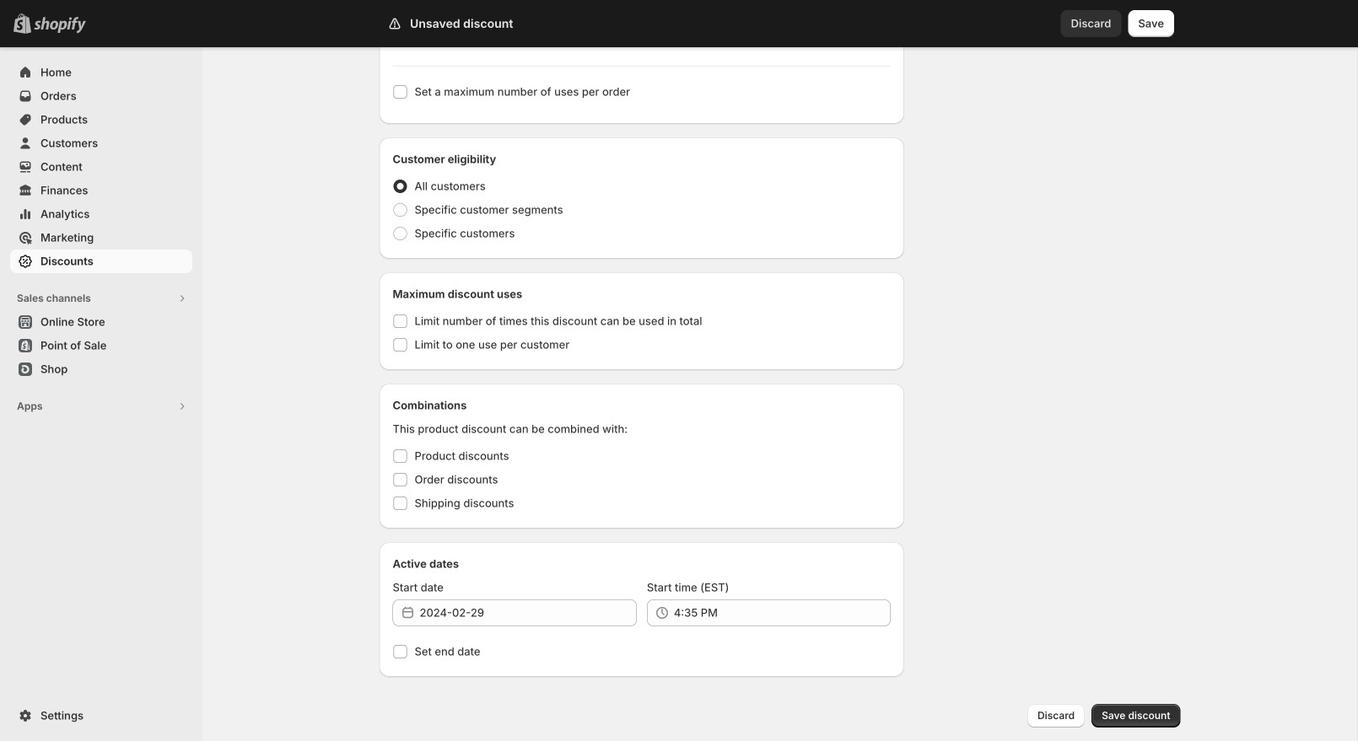 Task type: locate. For each thing, give the bounding box(es) containing it.
YYYY-MM-DD text field
[[420, 600, 637, 627]]

Enter time text field
[[674, 600, 891, 627]]



Task type: vqa. For each thing, say whether or not it's contained in the screenshot.
text box
no



Task type: describe. For each thing, give the bounding box(es) containing it.
shopify image
[[34, 17, 86, 34]]



